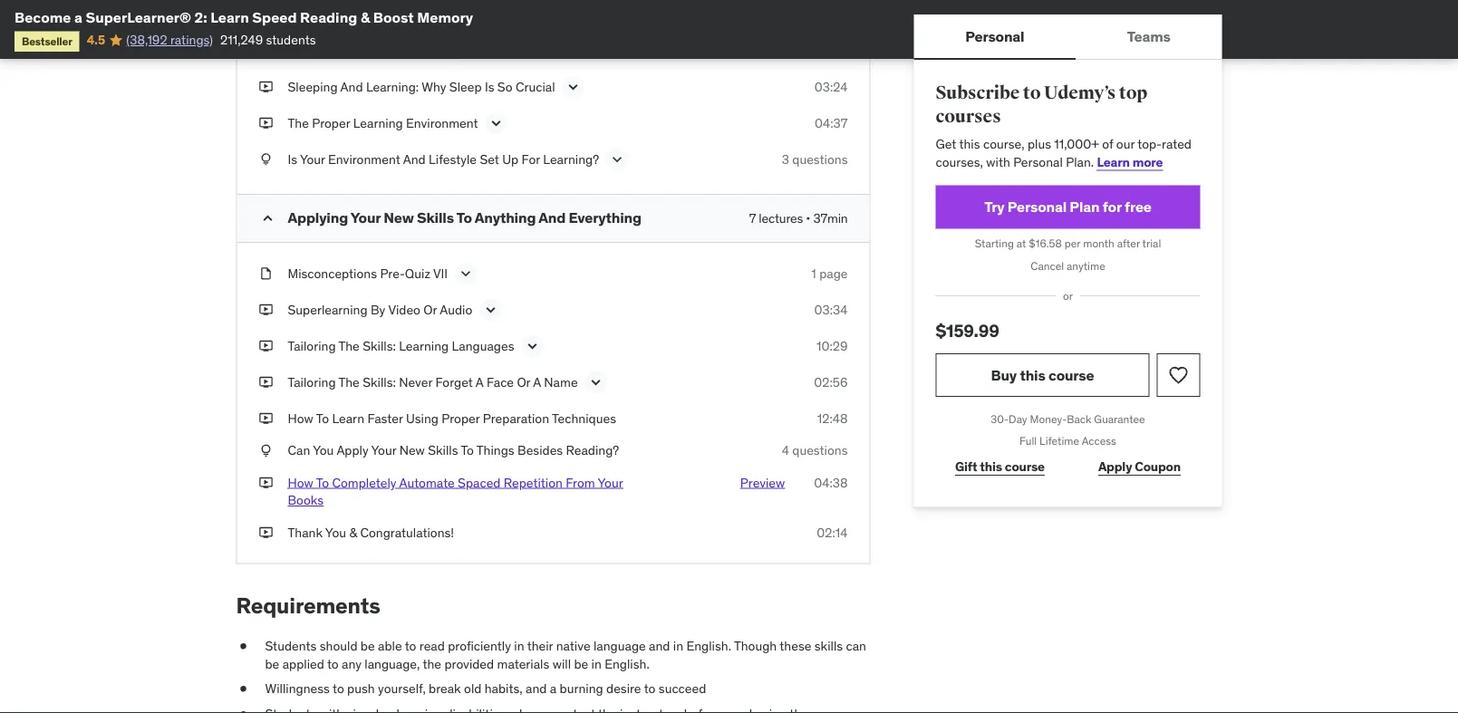 Task type: describe. For each thing, give the bounding box(es) containing it.
personal inside button
[[966, 27, 1025, 45]]

2 a from the left
[[533, 374, 541, 390]]

(38,192 ratings)
[[126, 32, 213, 48]]

course for buy this course
[[1049, 366, 1095, 384]]

page for 03:34
[[820, 265, 848, 281]]

7
[[749, 210, 756, 226]]

month
[[1084, 237, 1115, 251]]

for
[[522, 151, 540, 167]]

2 horizontal spatial be
[[574, 656, 589, 672]]

name
[[544, 374, 578, 390]]

crucial
[[516, 78, 555, 95]]

tab list containing personal
[[914, 15, 1223, 60]]

automate
[[399, 475, 455, 491]]

per
[[1065, 237, 1081, 251]]

gift
[[956, 459, 978, 475]]

1 vertical spatial learning
[[399, 338, 449, 354]]

face
[[487, 374, 514, 390]]

yourself,
[[378, 681, 426, 697]]

from
[[566, 475, 595, 491]]

superlearning
[[288, 301, 368, 318]]

1 horizontal spatial in
[[592, 656, 602, 672]]

can
[[288, 442, 310, 459]]

rated
[[1162, 136, 1192, 152]]

•
[[806, 210, 811, 226]]

vi
[[433, 42, 445, 58]]

apply coupon button
[[1079, 449, 1201, 485]]

willingness
[[265, 681, 330, 697]]

02:56
[[814, 374, 848, 390]]

buy this course button
[[936, 353, 1150, 397]]

1 vertical spatial english.
[[605, 656, 650, 672]]

0 vertical spatial learning
[[353, 114, 403, 131]]

day
[[1009, 412, 1028, 426]]

0 horizontal spatial in
[[514, 638, 524, 655]]

to left anything at top left
[[457, 208, 472, 227]]

habits,
[[485, 681, 523, 697]]

this for buy
[[1020, 366, 1046, 384]]

this for gift
[[980, 459, 1003, 475]]

0 vertical spatial skills
[[417, 208, 454, 227]]

1 page for 03:24
[[812, 42, 848, 58]]

quiz for vi
[[405, 42, 430, 58]]

top-
[[1138, 136, 1162, 152]]

211,249
[[220, 32, 263, 48]]

students
[[265, 638, 317, 655]]

1 vertical spatial and
[[403, 151, 426, 167]]

12:48
[[818, 410, 848, 426]]

guarantee
[[1095, 412, 1146, 426]]

to right the desire
[[644, 681, 656, 697]]

reading?
[[566, 442, 619, 459]]

or
[[1063, 289, 1073, 303]]

show lecture description image for superlearning by video or audio
[[482, 301, 500, 319]]

lectures
[[759, 210, 803, 226]]

plus
[[1028, 136, 1052, 152]]

gift this course link
[[936, 449, 1065, 485]]

back
[[1067, 412, 1092, 426]]

will
[[553, 656, 571, 672]]

show lecture description image for the proper learning environment
[[487, 114, 506, 132]]

0 vertical spatial the
[[288, 114, 309, 131]]

you for can
[[313, 442, 334, 459]]

though
[[734, 638, 777, 655]]

1 a from the left
[[476, 374, 484, 390]]

anything
[[475, 208, 536, 227]]

0 horizontal spatial &
[[349, 525, 357, 541]]

30-day money-back guarantee full lifetime access
[[991, 412, 1146, 448]]

to left push
[[333, 681, 344, 697]]

applying
[[288, 208, 348, 227]]

pre- for vi
[[380, 42, 405, 58]]

break
[[429, 681, 461, 697]]

for
[[1103, 198, 1122, 216]]

superlearning by video or audio
[[288, 301, 473, 318]]

211,249 students
[[220, 32, 316, 48]]

apply inside button
[[1099, 459, 1133, 475]]

the for tailoring the skills: never forget a face or a name
[[339, 374, 360, 390]]

0 vertical spatial a
[[74, 8, 82, 26]]

how to completely automate spaced repetition from your books button
[[288, 474, 650, 510]]

0 vertical spatial proper
[[312, 114, 350, 131]]

4
[[782, 442, 790, 459]]

starting at $16.58 per month after trial cancel anytime
[[975, 237, 1162, 273]]

our
[[1117, 136, 1135, 152]]

sleeping and learning: why sleep is so crucial
[[288, 78, 555, 95]]

courses,
[[936, 154, 984, 170]]

trial
[[1143, 237, 1162, 251]]

to left 'faster'
[[316, 410, 329, 426]]

10:29
[[817, 338, 848, 354]]

after
[[1118, 237, 1140, 251]]

4 questions
[[782, 442, 848, 459]]

so
[[498, 78, 513, 95]]

02:14
[[817, 525, 848, 541]]

2:
[[195, 8, 207, 26]]

try
[[985, 198, 1005, 216]]

1 for 03:24
[[812, 42, 817, 58]]

tailoring for tailoring the skills: learning languages
[[288, 338, 336, 354]]

the proper learning environment
[[288, 114, 478, 131]]

become
[[15, 8, 71, 26]]

repetition
[[504, 475, 563, 491]]

1 vertical spatial or
[[517, 374, 531, 390]]

pre- for vii
[[380, 265, 405, 281]]

how to completely automate spaced repetition from your books
[[288, 475, 623, 509]]

small image
[[259, 209, 277, 227]]

audio
[[440, 301, 473, 318]]

your inside how to completely automate spaced repetition from your books
[[598, 475, 623, 491]]

1 for 03:34
[[812, 265, 817, 281]]

04:37
[[815, 114, 848, 131]]

show lecture description image for sleeping and learning: why sleep is so crucial
[[564, 78, 583, 96]]

burning
[[560, 681, 603, 697]]

money-
[[1030, 412, 1067, 426]]

free
[[1125, 198, 1152, 216]]

teams button
[[1076, 15, 1223, 58]]

requirements
[[236, 593, 380, 620]]

to right able
[[405, 638, 417, 655]]

willingness to push yourself, break old habits, and a burning desire to succeed
[[265, 681, 706, 697]]

able
[[378, 638, 402, 655]]

proficiently
[[448, 638, 511, 655]]

faster
[[368, 410, 403, 426]]

everything
[[569, 208, 642, 227]]

$16.58
[[1029, 237, 1062, 251]]

top
[[1119, 82, 1148, 104]]

plan
[[1070, 198, 1100, 216]]

1 vertical spatial new
[[400, 442, 425, 459]]

misconceptions for misconceptions pre-quiz vi
[[288, 42, 377, 58]]

can
[[846, 638, 867, 655]]

skills: for learning
[[363, 338, 396, 354]]

1 horizontal spatial proper
[[442, 410, 480, 426]]

these
[[780, 638, 812, 655]]



Task type: vqa. For each thing, say whether or not it's contained in the screenshot.
1st the Quiz from the top of the page
yes



Task type: locate. For each thing, give the bounding box(es) containing it.
anytime
[[1067, 259, 1106, 273]]

2 questions from the top
[[793, 442, 848, 459]]

0 horizontal spatial a
[[476, 374, 484, 390]]

misconceptions for misconceptions pre-quiz vii
[[288, 265, 377, 281]]

udemy's
[[1044, 82, 1116, 104]]

in up succeed
[[673, 638, 684, 655]]

1 page up 03:34
[[812, 265, 848, 281]]

subscribe to udemy's top courses
[[936, 82, 1148, 128]]

old
[[464, 681, 482, 697]]

tailoring for tailoring the skills: never forget a face or a name
[[288, 374, 336, 390]]

1 vertical spatial you
[[325, 525, 346, 541]]

skills
[[815, 638, 843, 655]]

1 vertical spatial tailoring
[[288, 374, 336, 390]]

skills up vii
[[417, 208, 454, 227]]

1 vertical spatial environment
[[328, 151, 400, 167]]

personal up subscribe
[[966, 27, 1025, 45]]

buy
[[991, 366, 1017, 384]]

get this course, plus 11,000+ of our top-rated courses, with personal plan.
[[936, 136, 1192, 170]]

to left udemy's
[[1023, 82, 1041, 104]]

course up back
[[1049, 366, 1095, 384]]

succeed
[[659, 681, 706, 697]]

learn down of
[[1097, 154, 1130, 170]]

personal up the $16.58
[[1008, 198, 1067, 216]]

forget
[[436, 374, 473, 390]]

0 horizontal spatial proper
[[312, 114, 350, 131]]

environment up is your environment and lifestyle set up for learning?
[[406, 114, 478, 131]]

2 pre- from the top
[[380, 265, 405, 281]]

1 vertical spatial course
[[1005, 459, 1045, 475]]

1 horizontal spatial apply
[[1099, 459, 1133, 475]]

and inside students should be able to read proficiently in their native language and in english. though these skills can be applied to any language, the provided materials will be in english.
[[649, 638, 670, 655]]

skills: down superlearning by video or audio
[[363, 338, 396, 354]]

0 vertical spatial you
[[313, 442, 334, 459]]

1 vertical spatial misconceptions
[[288, 265, 377, 281]]

show lecture description image right learning? at the top left of page
[[608, 150, 627, 168]]

0 vertical spatial &
[[361, 8, 370, 26]]

1 vertical spatial pre-
[[380, 265, 405, 281]]

lifestyle
[[429, 151, 477, 167]]

0 vertical spatial page
[[820, 42, 848, 58]]

how up books
[[288, 475, 313, 491]]

1 how from the top
[[288, 410, 313, 426]]

1 vertical spatial learn
[[1097, 154, 1130, 170]]

0 vertical spatial misconceptions
[[288, 42, 377, 58]]

this inside the get this course, plus 11,000+ of our top-rated courses, with personal plan.
[[960, 136, 981, 152]]

1 questions from the top
[[793, 151, 848, 167]]

tailoring the skills: never forget a face or a name
[[288, 374, 578, 390]]

quiz left vi
[[405, 42, 430, 58]]

personal down plus
[[1014, 154, 1063, 170]]

show lecture description image for tailoring the skills: never forget a face or a name
[[587, 373, 605, 391]]

at
[[1017, 237, 1027, 251]]

0 horizontal spatial show lecture description image
[[457, 265, 475, 283]]

completely
[[332, 475, 397, 491]]

0 vertical spatial new
[[384, 208, 414, 227]]

learning:
[[366, 78, 419, 95]]

questions right 3
[[793, 151, 848, 167]]

1 vertical spatial proper
[[442, 410, 480, 426]]

quiz left vii
[[405, 265, 430, 281]]

show lecture description image right audio on the left top of page
[[482, 301, 500, 319]]

course,
[[984, 136, 1025, 152]]

course down full
[[1005, 459, 1045, 475]]

xsmall image
[[259, 78, 273, 96], [259, 150, 273, 168], [259, 337, 273, 355], [259, 373, 273, 391], [259, 410, 273, 427], [259, 442, 273, 460], [236, 681, 251, 698], [236, 706, 251, 713]]

and down materials
[[526, 681, 547, 697]]

this right buy
[[1020, 366, 1046, 384]]

plan.
[[1066, 154, 1094, 170]]

try personal plan for free link
[[936, 185, 1201, 229]]

and right anything at top left
[[539, 208, 566, 227]]

in
[[514, 638, 524, 655], [673, 638, 684, 655], [592, 656, 602, 672]]

language,
[[365, 656, 420, 672]]

1 page for 03:34
[[812, 265, 848, 281]]

misconceptions pre-quiz vi
[[288, 42, 445, 58]]

0 vertical spatial skills:
[[363, 338, 396, 354]]

your right "from"
[[598, 475, 623, 491]]

0 horizontal spatial is
[[288, 151, 297, 167]]

provided
[[445, 656, 494, 672]]

books
[[288, 492, 324, 509]]

never
[[399, 374, 433, 390]]

boost
[[373, 8, 414, 26]]

2 vertical spatial personal
[[1008, 198, 1067, 216]]

page up '03:24'
[[820, 42, 848, 58]]

show lecture description image right vii
[[457, 265, 475, 283]]

teams
[[1128, 27, 1171, 45]]

learn up 211,249
[[211, 8, 249, 26]]

1 horizontal spatial and
[[649, 638, 670, 655]]

memory
[[417, 8, 473, 26]]

and left lifestyle
[[403, 151, 426, 167]]

learn left 'faster'
[[332, 410, 364, 426]]

&
[[361, 8, 370, 26], [349, 525, 357, 541]]

preview
[[741, 475, 785, 491]]

2 1 page from the top
[[812, 265, 848, 281]]

2 skills: from the top
[[363, 374, 396, 390]]

a left the face at the bottom of the page
[[476, 374, 484, 390]]

2 page from the top
[[820, 265, 848, 281]]

show lecture description image
[[564, 78, 583, 96], [457, 265, 475, 283], [482, 301, 500, 319]]

misconceptions
[[288, 42, 377, 58], [288, 265, 377, 281]]

you
[[313, 442, 334, 459], [325, 525, 346, 541]]

using
[[406, 410, 439, 426]]

0 vertical spatial 1 page
[[812, 42, 848, 58]]

1 horizontal spatial a
[[550, 681, 557, 697]]

be down students
[[265, 656, 280, 672]]

buy this course
[[991, 366, 1095, 384]]

1 horizontal spatial or
[[517, 374, 531, 390]]

sleeping
[[288, 78, 338, 95]]

1 horizontal spatial environment
[[406, 114, 478, 131]]

this inside button
[[1020, 366, 1046, 384]]

their
[[527, 638, 553, 655]]

and right language
[[649, 638, 670, 655]]

you right can at the bottom left of the page
[[313, 442, 334, 459]]

misconceptions pre-quiz vii
[[288, 265, 448, 281]]

misconceptions down reading
[[288, 42, 377, 58]]

this right the gift
[[980, 459, 1003, 475]]

to left things
[[461, 442, 474, 459]]

1 horizontal spatial a
[[533, 374, 541, 390]]

languages
[[452, 338, 514, 354]]

show lecture description image for is your environment and lifestyle set up for learning?
[[608, 150, 627, 168]]

1 vertical spatial show lecture description image
[[457, 265, 475, 283]]

2 vertical spatial learn
[[332, 410, 364, 426]]

proper up can you apply your new skills to things besides reading? on the left of the page
[[442, 410, 480, 426]]

pre- down boost
[[380, 42, 405, 58]]

1 skills: from the top
[[363, 338, 396, 354]]

2 horizontal spatial in
[[673, 638, 684, 655]]

0 vertical spatial course
[[1049, 366, 1095, 384]]

0 horizontal spatial a
[[74, 8, 82, 26]]

is left so
[[485, 78, 495, 95]]

language
[[594, 638, 646, 655]]

students
[[266, 32, 316, 48]]

0 horizontal spatial and
[[341, 78, 363, 95]]

page for 03:24
[[820, 42, 848, 58]]

1 up '03:24'
[[812, 42, 817, 58]]

0 vertical spatial 1
[[812, 42, 817, 58]]

1 horizontal spatial course
[[1049, 366, 1095, 384]]

a right become
[[74, 8, 82, 26]]

& left boost
[[361, 8, 370, 26]]

2 horizontal spatial learn
[[1097, 154, 1130, 170]]

1 horizontal spatial and
[[403, 151, 426, 167]]

0 horizontal spatial course
[[1005, 459, 1045, 475]]

this up courses,
[[960, 136, 981, 152]]

0 vertical spatial questions
[[793, 151, 848, 167]]

new down using
[[400, 442, 425, 459]]

0 vertical spatial personal
[[966, 27, 1025, 45]]

0 vertical spatial tailoring
[[288, 338, 336, 354]]

proper down sleeping at the left top of the page
[[312, 114, 350, 131]]

& right "thank"
[[349, 525, 357, 541]]

1 vertical spatial and
[[526, 681, 547, 697]]

how
[[288, 410, 313, 426], [288, 475, 313, 491]]

2 vertical spatial and
[[539, 208, 566, 227]]

show lecture description image for tailoring the skills: learning languages
[[524, 337, 542, 355]]

1 vertical spatial 1
[[812, 265, 817, 281]]

1 pre- from the top
[[380, 42, 405, 58]]

0 vertical spatial english.
[[687, 638, 732, 655]]

applying your new skills to anything and everything
[[288, 208, 642, 227]]

1 vertical spatial skills
[[428, 442, 458, 459]]

1 vertical spatial the
[[339, 338, 360, 354]]

2 horizontal spatial and
[[539, 208, 566, 227]]

up
[[502, 151, 519, 167]]

0 vertical spatial learn
[[211, 8, 249, 26]]

1 vertical spatial skills:
[[363, 374, 396, 390]]

lifetime
[[1040, 434, 1080, 448]]

0 vertical spatial this
[[960, 136, 981, 152]]

learning up never
[[399, 338, 449, 354]]

1 horizontal spatial &
[[361, 8, 370, 26]]

2 vertical spatial this
[[980, 459, 1003, 475]]

the down sleeping at the left top of the page
[[288, 114, 309, 131]]

applied
[[283, 656, 324, 672]]

1 horizontal spatial be
[[361, 638, 375, 655]]

0 vertical spatial environment
[[406, 114, 478, 131]]

show lecture description image right crucial
[[564, 78, 583, 96]]

and
[[341, 78, 363, 95], [403, 151, 426, 167], [539, 208, 566, 227]]

quiz for vii
[[405, 265, 430, 281]]

04:38
[[814, 475, 848, 491]]

2 1 from the top
[[812, 265, 817, 281]]

0 vertical spatial and
[[341, 78, 363, 95]]

you right "thank"
[[325, 525, 346, 541]]

and down misconceptions pre-quiz vi
[[341, 78, 363, 95]]

page up 03:34
[[820, 265, 848, 281]]

0 horizontal spatial english.
[[605, 656, 650, 672]]

show lecture description image
[[487, 114, 506, 132], [608, 150, 627, 168], [524, 337, 542, 355], [587, 373, 605, 391]]

0 horizontal spatial or
[[424, 301, 437, 318]]

personal inside the get this course, plus 11,000+ of our top-rated courses, with personal plan.
[[1014, 154, 1063, 170]]

to inside how to completely automate spaced repetition from your books
[[316, 475, 329, 491]]

personal button
[[914, 15, 1076, 58]]

or left audio on the left top of page
[[424, 301, 437, 318]]

1 misconceptions from the top
[[288, 42, 377, 58]]

pre-
[[380, 42, 405, 58], [380, 265, 405, 281]]

2 how from the top
[[288, 475, 313, 491]]

gift this course
[[956, 459, 1045, 475]]

skills down how to learn faster using proper preparation techniques
[[428, 442, 458, 459]]

1 horizontal spatial learn
[[332, 410, 364, 426]]

why
[[422, 78, 446, 95]]

page
[[820, 42, 848, 58], [820, 265, 848, 281]]

to inside subscribe to udemy's top courses
[[1023, 82, 1041, 104]]

course for gift this course
[[1005, 459, 1045, 475]]

show lecture description image for misconceptions pre-quiz vii
[[457, 265, 475, 283]]

the down superlearning
[[339, 338, 360, 354]]

2 quiz from the top
[[405, 265, 430, 281]]

superlearner®
[[86, 8, 191, 26]]

show lecture description image right "languages"
[[524, 337, 542, 355]]

questions up 04:38
[[793, 442, 848, 459]]

1 vertical spatial quiz
[[405, 265, 430, 281]]

tailoring the skills: learning languages
[[288, 338, 514, 354]]

how for how to completely automate spaced repetition from your books
[[288, 475, 313, 491]]

congratulations!
[[360, 525, 454, 541]]

0 vertical spatial or
[[424, 301, 437, 318]]

your down 'faster'
[[371, 442, 397, 459]]

in up materials
[[514, 638, 524, 655]]

0 vertical spatial pre-
[[380, 42, 405, 58]]

1 page up '03:24'
[[812, 42, 848, 58]]

0 vertical spatial is
[[485, 78, 495, 95]]

misconceptions up superlearning
[[288, 265, 377, 281]]

1 1 page from the top
[[812, 42, 848, 58]]

2 vertical spatial show lecture description image
[[482, 301, 500, 319]]

03:34
[[815, 301, 848, 318]]

ratings)
[[170, 32, 213, 48]]

0 horizontal spatial environment
[[328, 151, 400, 167]]

1 tailoring from the top
[[288, 338, 336, 354]]

xsmall image
[[259, 41, 273, 59], [259, 114, 273, 132], [259, 265, 273, 282], [259, 301, 273, 319], [259, 474, 273, 492], [259, 524, 273, 542], [236, 638, 251, 656]]

0 vertical spatial how
[[288, 410, 313, 426]]

0 vertical spatial and
[[649, 638, 670, 655]]

1 vertical spatial a
[[550, 681, 557, 697]]

how inside how to completely automate spaced repetition from your books
[[288, 475, 313, 491]]

2 vertical spatial the
[[339, 374, 360, 390]]

your up applying
[[300, 151, 325, 167]]

thank you & congratulations!
[[288, 525, 454, 541]]

skills: for never
[[363, 374, 396, 390]]

how for how to learn faster using proper preparation techniques
[[288, 410, 313, 426]]

1 vertical spatial apply
[[1099, 459, 1133, 475]]

1 horizontal spatial show lecture description image
[[482, 301, 500, 319]]

a down will
[[550, 681, 557, 697]]

skills: left never
[[363, 374, 396, 390]]

0 horizontal spatial and
[[526, 681, 547, 697]]

1 vertical spatial &
[[349, 525, 357, 541]]

1 vertical spatial how
[[288, 475, 313, 491]]

vii
[[433, 265, 448, 281]]

1 vertical spatial personal
[[1014, 154, 1063, 170]]

to up books
[[316, 475, 329, 491]]

new up the misconceptions pre-quiz vii
[[384, 208, 414, 227]]

2 horizontal spatial show lecture description image
[[564, 78, 583, 96]]

new
[[384, 208, 414, 227], [400, 442, 425, 459]]

questions for 3 questions
[[793, 151, 848, 167]]

preparation
[[483, 410, 549, 426]]

1 vertical spatial is
[[288, 151, 297, 167]]

learn
[[211, 8, 249, 26], [1097, 154, 1130, 170], [332, 410, 364, 426]]

tailoring up can at the bottom left of the page
[[288, 374, 336, 390]]

0 vertical spatial quiz
[[405, 42, 430, 58]]

1 vertical spatial 1 page
[[812, 265, 848, 281]]

can you apply your new skills to things besides reading?
[[288, 442, 619, 459]]

english. left though
[[687, 638, 732, 655]]

course inside button
[[1049, 366, 1095, 384]]

1 quiz from the top
[[405, 42, 430, 58]]

apply up completely
[[337, 442, 369, 459]]

and
[[649, 638, 670, 655], [526, 681, 547, 697]]

0 vertical spatial show lecture description image
[[564, 78, 583, 96]]

2 misconceptions from the top
[[288, 265, 377, 281]]

environment down the proper learning environment
[[328, 151, 400, 167]]

access
[[1082, 434, 1117, 448]]

get
[[936, 136, 957, 152]]

be left able
[[361, 638, 375, 655]]

1 page
[[812, 42, 848, 58], [812, 265, 848, 281]]

sleep
[[450, 78, 482, 95]]

questions for 4 questions
[[793, 442, 848, 459]]

1 up 03:34
[[812, 265, 817, 281]]

1 vertical spatial this
[[1020, 366, 1046, 384]]

the down tailoring the skills: learning languages
[[339, 374, 360, 390]]

7 lectures • 37min
[[749, 210, 848, 226]]

desire
[[607, 681, 641, 697]]

1 horizontal spatial is
[[485, 78, 495, 95]]

how up can at the bottom left of the page
[[288, 410, 313, 426]]

30-
[[991, 412, 1009, 426]]

2 tailoring from the top
[[288, 374, 336, 390]]

show lecture description image right name
[[587, 373, 605, 391]]

learning down learning:
[[353, 114, 403, 131]]

wishlist image
[[1168, 364, 1190, 386]]

set
[[480, 151, 499, 167]]

this for get
[[960, 136, 981, 152]]

a left name
[[533, 374, 541, 390]]

pre- up video on the top left
[[380, 265, 405, 281]]

1 horizontal spatial english.
[[687, 638, 732, 655]]

0 vertical spatial apply
[[337, 442, 369, 459]]

0 horizontal spatial be
[[265, 656, 280, 672]]

or right the face at the bottom of the page
[[517, 374, 531, 390]]

to down should
[[327, 656, 339, 672]]

you for thank
[[325, 525, 346, 541]]

how to learn faster using proper preparation techniques
[[288, 410, 616, 426]]

tailoring down superlearning
[[288, 338, 336, 354]]

in up burning
[[592, 656, 602, 672]]

your right applying
[[351, 208, 381, 227]]

the for tailoring the skills: learning languages
[[339, 338, 360, 354]]

is up applying
[[288, 151, 297, 167]]

be down native
[[574, 656, 589, 672]]

1 vertical spatial page
[[820, 265, 848, 281]]

1 page from the top
[[820, 42, 848, 58]]

become a superlearner® 2: learn speed reading & boost memory
[[15, 8, 473, 26]]

english. down language
[[605, 656, 650, 672]]

1 1 from the top
[[812, 42, 817, 58]]

tab list
[[914, 15, 1223, 60]]

apply down access
[[1099, 459, 1133, 475]]

video
[[388, 301, 421, 318]]

show lecture description image up set
[[487, 114, 506, 132]]

0 horizontal spatial learn
[[211, 8, 249, 26]]

1 vertical spatial questions
[[793, 442, 848, 459]]



